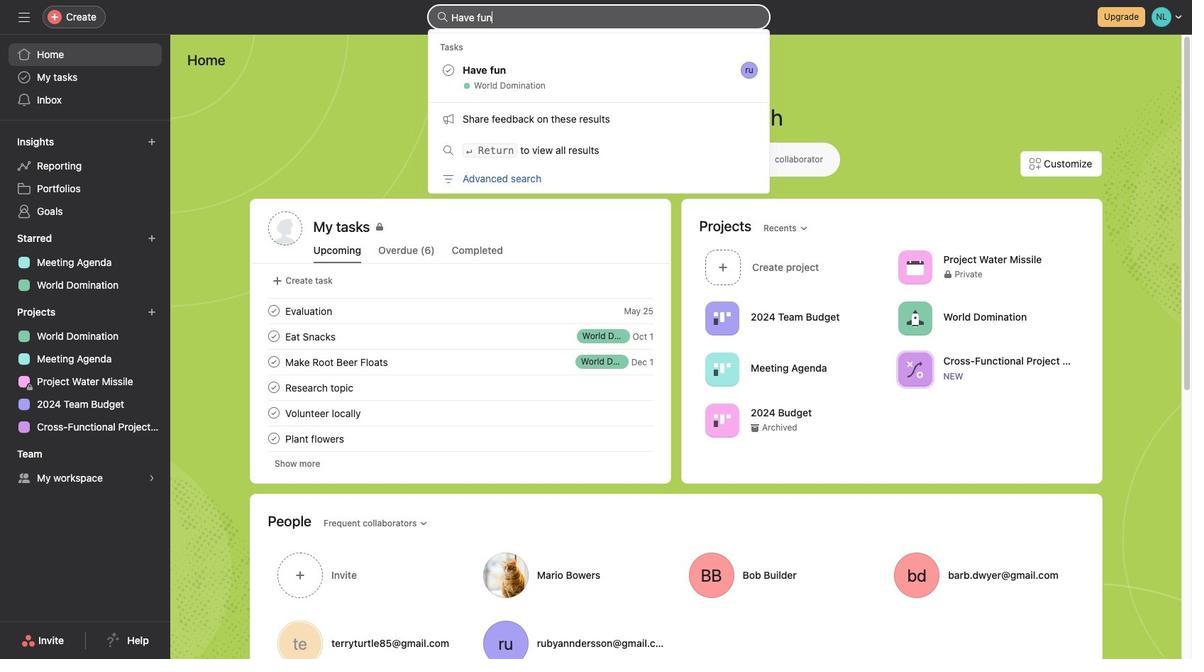Task type: describe. For each thing, give the bounding box(es) containing it.
mark complete checkbox for 3rd 'list item' from the bottom
[[265, 354, 282, 371]]

new insights image
[[148, 138, 156, 146]]

mark complete checkbox for 5th 'list item' from the top
[[265, 430, 282, 447]]

projects element
[[0, 300, 170, 442]]

1 board image from the top
[[714, 310, 731, 327]]

insights element
[[0, 129, 170, 226]]

5 list item from the top
[[251, 426, 670, 451]]

starred element
[[0, 226, 170, 300]]

Search tasks, projects, and more text field
[[429, 6, 769, 28]]

1 list item from the top
[[251, 298, 670, 324]]

2 list item from the top
[[251, 324, 670, 349]]

mark complete image for mark complete option at the bottom left of page
[[265, 379, 282, 396]]

2 board image from the top
[[714, 361, 731, 378]]

Mark complete checkbox
[[265, 379, 282, 396]]

3 list item from the top
[[251, 349, 670, 375]]

4 mark complete checkbox from the top
[[265, 405, 282, 422]]

mark complete image for 5th 'list item' from the top mark complete checkbox
[[265, 430, 282, 447]]

prominent image
[[437, 11, 449, 23]]

global element
[[0, 35, 170, 120]]

line_and_symbols image
[[906, 361, 924, 378]]

mark complete image for second mark complete checkbox from the bottom of the page
[[265, 405, 282, 422]]



Task type: vqa. For each thing, say whether or not it's contained in the screenshot.
fifth Mark complete checkbox from the top
yes



Task type: locate. For each thing, give the bounding box(es) containing it.
mark complete checkbox for fifth 'list item' from the bottom
[[265, 302, 282, 319]]

4 list item from the top
[[251, 375, 670, 400]]

calendar image
[[906, 259, 924, 276]]

Mark complete checkbox
[[265, 302, 282, 319], [265, 328, 282, 345], [265, 354, 282, 371], [265, 405, 282, 422], [265, 430, 282, 447]]

3 board image from the top
[[714, 412, 731, 429]]

1 mark complete image from the top
[[265, 328, 282, 345]]

0 vertical spatial board image
[[714, 310, 731, 327]]

3 mark complete image from the top
[[265, 405, 282, 422]]

mark complete image
[[265, 328, 282, 345], [265, 354, 282, 371]]

1 vertical spatial mark complete image
[[265, 354, 282, 371]]

mark complete image for mark complete checkbox for second 'list item' from the top of the page
[[265, 328, 282, 345]]

mark complete image for fifth 'list item' from the bottom's mark complete checkbox
[[265, 302, 282, 319]]

see details, my workspace image
[[148, 474, 156, 483]]

rocket image
[[906, 310, 924, 327]]

add items to starred image
[[148, 234, 156, 243]]

2 mark complete checkbox from the top
[[265, 328, 282, 345]]

new project or portfolio image
[[148, 308, 156, 317]]

3 mark complete checkbox from the top
[[265, 354, 282, 371]]

list item
[[251, 298, 670, 324], [251, 324, 670, 349], [251, 349, 670, 375], [251, 375, 670, 400], [251, 426, 670, 451]]

4 mark complete image from the top
[[265, 430, 282, 447]]

0 vertical spatial mark complete image
[[265, 328, 282, 345]]

5 mark complete checkbox from the top
[[265, 430, 282, 447]]

1 vertical spatial board image
[[714, 361, 731, 378]]

2 vertical spatial board image
[[714, 412, 731, 429]]

board image
[[714, 310, 731, 327], [714, 361, 731, 378], [714, 412, 731, 429]]

mark complete image for mark complete checkbox associated with 3rd 'list item' from the bottom
[[265, 354, 282, 371]]

2 mark complete image from the top
[[265, 379, 282, 396]]

1 mark complete checkbox from the top
[[265, 302, 282, 319]]

mark complete image
[[265, 302, 282, 319], [265, 379, 282, 396], [265, 405, 282, 422], [265, 430, 282, 447]]

None field
[[429, 6, 769, 28]]

teams element
[[0, 442, 170, 493]]

hide sidebar image
[[18, 11, 30, 23]]

2 mark complete image from the top
[[265, 354, 282, 371]]

mark complete checkbox for second 'list item' from the top of the page
[[265, 328, 282, 345]]

1 mark complete image from the top
[[265, 302, 282, 319]]

add profile photo image
[[268, 212, 302, 246]]



